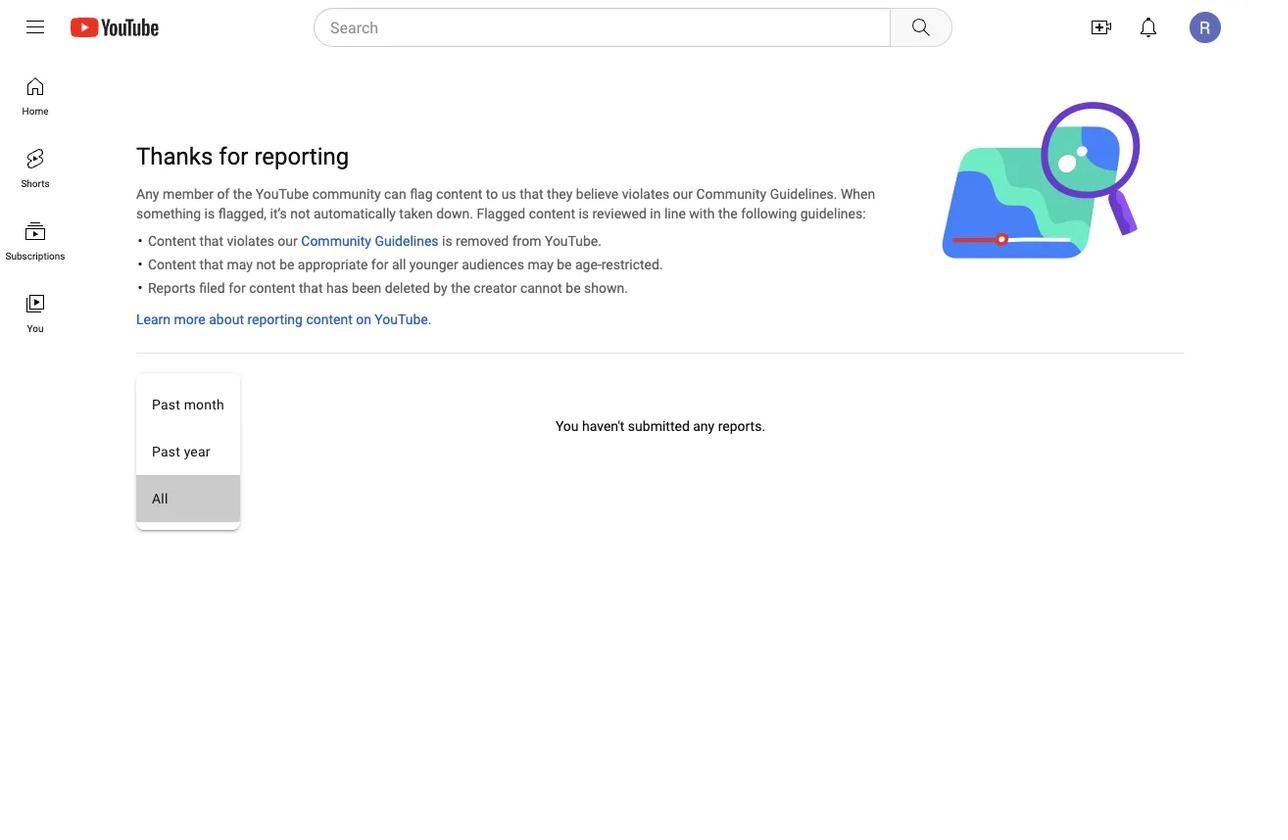 Task type: vqa. For each thing, say whether or not it's contained in the screenshot.
Tropic
no



Task type: locate. For each thing, give the bounding box(es) containing it.
past left month
[[152, 396, 180, 413]]

youtube.
[[545, 233, 602, 249], [375, 311, 432, 327]]

community up appropriate
[[301, 233, 371, 249]]

may down flagged,
[[227, 256, 253, 272]]

not right it's
[[290, 205, 310, 221]]

is inside content that violates our community guidelines is removed from youtube. content that may not be appropriate for all younger audiences may be age-restricted. reports filed for content that has been deleted by the creator cannot be shown.
[[442, 233, 452, 249]]

haven't
[[582, 418, 625, 434]]

community inside content that violates our community guidelines is removed from youtube. content that may not be appropriate for all younger audiences may be age-restricted. reports filed for content that has been deleted by the creator cannot be shown.
[[301, 233, 371, 249]]

be left appropriate
[[279, 256, 294, 272]]

1 vertical spatial all
[[152, 490, 168, 507]]

1 horizontal spatial our
[[673, 186, 693, 202]]

past for past year
[[152, 443, 180, 460]]

0 horizontal spatial you
[[27, 322, 44, 334]]

community up with
[[696, 186, 767, 202]]

1 horizontal spatial community
[[696, 186, 767, 202]]

youtube. inside content that violates our community guidelines is removed from youtube. content that may not be appropriate for all younger audiences may be age-restricted. reports filed for content that has been deleted by the creator cannot be shown.
[[545, 233, 602, 249]]

0 horizontal spatial not
[[256, 256, 276, 272]]

content
[[436, 186, 483, 202], [529, 205, 575, 221], [249, 280, 295, 296], [306, 311, 353, 327]]

0 vertical spatial content
[[148, 233, 196, 249]]

1 vertical spatial violates
[[227, 233, 274, 249]]

you down subscriptions
[[27, 322, 44, 334]]

for up of
[[219, 143, 248, 171]]

it's
[[270, 205, 287, 221]]

you link
[[4, 276, 67, 349]]

has
[[326, 280, 348, 296]]

from
[[512, 233, 541, 249]]

is
[[204, 205, 215, 221], [579, 205, 589, 221], [442, 233, 452, 249]]

all up past month
[[136, 376, 154, 394]]

1 vertical spatial youtube.
[[375, 311, 432, 327]]

is down believe
[[579, 205, 589, 221]]

0 horizontal spatial our
[[278, 233, 298, 249]]

violates
[[622, 186, 669, 202], [227, 233, 274, 249]]

all
[[392, 256, 406, 272]]

may
[[227, 256, 253, 272], [528, 256, 554, 272]]

that right us
[[520, 186, 544, 202]]

violates down flagged,
[[227, 233, 274, 249]]

0 vertical spatial you
[[27, 322, 44, 334]]

1 vertical spatial reporting
[[247, 311, 303, 327]]

of
[[217, 186, 230, 202]]

list box
[[136, 373, 240, 530]]

our up line
[[673, 186, 693, 202]]

0 vertical spatial not
[[290, 205, 310, 221]]

all
[[136, 376, 154, 394], [152, 490, 168, 507]]

1 horizontal spatial youtube.
[[545, 233, 602, 249]]

0 horizontal spatial may
[[227, 256, 253, 272]]

guidelines
[[375, 233, 439, 249]]

0 vertical spatial the
[[233, 186, 252, 202]]

all inside 'dropdown button'
[[136, 376, 154, 394]]

guidelines.
[[770, 186, 837, 202]]

1 content from the top
[[148, 233, 196, 249]]

be down age-
[[566, 280, 581, 296]]

0 horizontal spatial the
[[233, 186, 252, 202]]

content up down.
[[436, 186, 483, 202]]

is down member
[[204, 205, 215, 221]]

2 past from the top
[[152, 443, 180, 460]]

line
[[664, 205, 686, 221]]

for left all
[[371, 256, 389, 272]]

0 horizontal spatial community
[[301, 233, 371, 249]]

not inside any member of the youtube community can flag content to us that they believe violates our community guidelines. when something is flagged, it's not automatically taken down. flagged content is reviewed in line with the following guidelines:
[[290, 205, 310, 221]]

community
[[312, 186, 381, 202]]

you
[[27, 322, 44, 334], [556, 418, 579, 434]]

not
[[290, 205, 310, 221], [256, 256, 276, 272]]

0 vertical spatial for
[[219, 143, 248, 171]]

1 vertical spatial you
[[556, 418, 579, 434]]

community inside any member of the youtube community can flag content to us that they believe violates our community guidelines. when something is flagged, it's not automatically taken down. flagged content is reviewed in line with the following guidelines:
[[696, 186, 767, 202]]

violates up in
[[622, 186, 669, 202]]

content that violates our community guidelines is removed from youtube. content that may not be appropriate for all younger audiences may be age-restricted. reports filed for content that has been deleted by the creator cannot be shown.
[[148, 233, 663, 296]]

0 vertical spatial all
[[136, 376, 154, 394]]

Search text field
[[330, 15, 886, 40]]

our
[[673, 186, 693, 202], [278, 233, 298, 249]]

0 vertical spatial our
[[673, 186, 693, 202]]

past inside past year link
[[152, 443, 180, 460]]

past left year
[[152, 443, 180, 460]]

believe
[[576, 186, 619, 202]]

for
[[219, 143, 248, 171], [371, 256, 389, 272], [228, 280, 246, 296]]

0 vertical spatial past
[[152, 396, 180, 413]]

be
[[279, 256, 294, 272], [557, 256, 572, 272], [566, 280, 581, 296]]

flag
[[410, 186, 433, 202]]

audiences
[[462, 256, 524, 272]]

1 horizontal spatial you
[[556, 418, 579, 434]]

youtube. down deleted at the top left of the page
[[375, 311, 432, 327]]

flagged,
[[218, 205, 267, 221]]

1 vertical spatial past
[[152, 443, 180, 460]]

2 vertical spatial the
[[451, 280, 470, 296]]

0 vertical spatial youtube.
[[545, 233, 602, 249]]

our down it's
[[278, 233, 298, 249]]

0 horizontal spatial is
[[204, 205, 215, 221]]

past
[[152, 396, 180, 413], [152, 443, 180, 460]]

removed
[[456, 233, 509, 249]]

more
[[174, 311, 206, 327]]

past month link
[[136, 381, 240, 428]]

1 horizontal spatial not
[[290, 205, 310, 221]]

all button
[[136, 373, 178, 397]]

community
[[696, 186, 767, 202], [301, 233, 371, 249]]

all for all 'dropdown button'
[[136, 376, 154, 394]]

the right of
[[233, 186, 252, 202]]

reviewed
[[592, 205, 647, 221]]

1 horizontal spatial violates
[[622, 186, 669, 202]]

flagged
[[477, 205, 525, 221]]

youtube. up age-
[[545, 233, 602, 249]]

reporting
[[254, 143, 349, 171], [247, 311, 303, 327]]

the right by
[[451, 280, 470, 296]]

0 horizontal spatial youtube.
[[375, 311, 432, 327]]

subscriptions
[[5, 250, 65, 262]]

past for past month
[[152, 396, 180, 413]]

submitted
[[628, 418, 690, 434]]

year
[[184, 443, 210, 460]]

1 vertical spatial the
[[718, 205, 738, 221]]

1 past from the top
[[152, 396, 180, 413]]

0 vertical spatial violates
[[622, 186, 669, 202]]

not down it's
[[256, 256, 276, 272]]

content
[[148, 233, 196, 249], [148, 256, 196, 272]]

1 vertical spatial our
[[278, 233, 298, 249]]

2 horizontal spatial the
[[718, 205, 738, 221]]

the
[[233, 186, 252, 202], [718, 205, 738, 221], [451, 280, 470, 296]]

for right 'filed'
[[228, 280, 246, 296]]

reporting right "about"
[[247, 311, 303, 327]]

the right with
[[718, 205, 738, 221]]

learn
[[136, 311, 171, 327]]

been
[[352, 280, 382, 296]]

age-
[[575, 256, 601, 272]]

is up younger in the left of the page
[[442, 233, 452, 249]]

may up cannot
[[528, 256, 554, 272]]

you for you
[[27, 322, 44, 334]]

reporting up youtube
[[254, 143, 349, 171]]

1 horizontal spatial the
[[451, 280, 470, 296]]

by
[[433, 280, 448, 296]]

something
[[136, 205, 201, 221]]

cannot
[[520, 280, 562, 296]]

1 horizontal spatial is
[[442, 233, 452, 249]]

content up reports
[[148, 256, 196, 272]]

content up learn more about reporting content on youtube.
[[249, 280, 295, 296]]

1 may from the left
[[227, 256, 253, 272]]

all link
[[136, 475, 240, 522]]

that
[[520, 186, 544, 202], [200, 233, 223, 249], [200, 256, 223, 272], [299, 280, 323, 296]]

0 horizontal spatial violates
[[227, 233, 274, 249]]

1 horizontal spatial may
[[528, 256, 554, 272]]

1 vertical spatial community
[[301, 233, 371, 249]]

you left haven't
[[556, 418, 579, 434]]

past inside past month link
[[152, 396, 180, 413]]

on
[[356, 311, 371, 327]]

1 vertical spatial not
[[256, 256, 276, 272]]

content inside content that violates our community guidelines is removed from youtube. content that may not be appropriate for all younger audiences may be age-restricted. reports filed for content that has been deleted by the creator cannot be shown.
[[249, 280, 295, 296]]

0 vertical spatial community
[[696, 186, 767, 202]]

avatar image image
[[1190, 12, 1221, 43]]

1 vertical spatial for
[[371, 256, 389, 272]]

member
[[163, 186, 214, 202]]

content down something
[[148, 233, 196, 249]]

all down past year
[[152, 490, 168, 507]]

1 vertical spatial content
[[148, 256, 196, 272]]

2 content from the top
[[148, 256, 196, 272]]

None search field
[[278, 8, 956, 47]]



Task type: describe. For each thing, give the bounding box(es) containing it.
past year link
[[136, 428, 240, 475]]

thanks for reporting
[[136, 143, 349, 171]]

younger
[[409, 256, 458, 272]]

month
[[184, 396, 224, 413]]

down.
[[436, 205, 473, 221]]

can
[[384, 186, 406, 202]]

content down has
[[306, 311, 353, 327]]

home
[[22, 105, 48, 117]]

deleted
[[385, 280, 430, 296]]

all group
[[136, 364, 240, 540]]

with
[[689, 205, 715, 221]]

home link
[[4, 59, 67, 131]]

you haven't submitted any reports.
[[556, 418, 765, 434]]

us
[[502, 186, 516, 202]]

appropriate
[[298, 256, 368, 272]]

guidelines:
[[800, 205, 866, 221]]

creator
[[474, 280, 517, 296]]

that down flagged,
[[200, 233, 223, 249]]

that left has
[[299, 280, 323, 296]]

about
[[209, 311, 244, 327]]

they
[[547, 186, 573, 202]]

in
[[650, 205, 661, 221]]

youtube
[[256, 186, 309, 202]]

reports
[[148, 280, 196, 296]]

our inside content that violates our community guidelines is removed from youtube. content that may not be appropriate for all younger audiences may be age-restricted. reports filed for content that has been deleted by the creator cannot be shown.
[[278, 233, 298, 249]]

violates inside content that violates our community guidelines is removed from youtube. content that may not be appropriate for all younger audiences may be age-restricted. reports filed for content that has been deleted by the creator cannot be shown.
[[227, 233, 274, 249]]

following
[[741, 205, 797, 221]]

all for all link in the left bottom of the page
[[152, 490, 168, 507]]

learn more about reporting content on youtube.
[[136, 311, 432, 327]]

2 vertical spatial for
[[228, 280, 246, 296]]

shorts
[[21, 177, 50, 189]]

the inside content that violates our community guidelines is removed from youtube. content that may not be appropriate for all younger audiences may be age-restricted. reports filed for content that has been deleted by the creator cannot be shown.
[[451, 280, 470, 296]]

thanks
[[136, 143, 213, 171]]

automatically
[[314, 205, 396, 221]]

be left age-
[[557, 256, 572, 272]]

that inside any member of the youtube community can flag content to us that they believe violates our community guidelines. when something is flagged, it's not automatically taken down. flagged content is reviewed in line with the following guidelines:
[[520, 186, 544, 202]]

restricted.
[[601, 256, 663, 272]]

learn more about reporting content on youtube. link
[[136, 310, 432, 329]]

our inside any member of the youtube community can flag content to us that they believe violates our community guidelines. when something is flagged, it's not automatically taken down. flagged content is reviewed in line with the following guidelines:
[[673, 186, 693, 202]]

any
[[693, 418, 715, 434]]

you for you haven't submitted any reports.
[[556, 418, 579, 434]]

violates inside any member of the youtube community can flag content to us that they believe violates our community guidelines. when something is flagged, it's not automatically taken down. flagged content is reviewed in line with the following guidelines:
[[622, 186, 669, 202]]

shorts link
[[4, 131, 67, 204]]

content down they
[[529, 205, 575, 221]]

not inside content that violates our community guidelines is removed from youtube. content that may not be appropriate for all younger audiences may be age-restricted. reports filed for content that has been deleted by the creator cannot be shown.
[[256, 256, 276, 272]]

taken
[[399, 205, 433, 221]]

community guidelines link
[[301, 231, 439, 251]]

any
[[136, 186, 159, 202]]

subscriptions link
[[4, 204, 67, 276]]

list box containing past month
[[136, 373, 240, 530]]

shown.
[[584, 280, 628, 296]]

past year
[[152, 443, 210, 460]]

2 may from the left
[[528, 256, 554, 272]]

2 horizontal spatial is
[[579, 205, 589, 221]]

that up 'filed'
[[200, 256, 223, 272]]

reports.
[[718, 418, 765, 434]]

any member of the youtube community can flag content to us that they believe violates our community guidelines. when something is flagged, it's not automatically taken down. flagged content is reviewed in line with the following guidelines:
[[136, 186, 879, 221]]

past month
[[152, 396, 224, 413]]

0 vertical spatial reporting
[[254, 143, 349, 171]]

when
[[841, 186, 875, 202]]

to
[[486, 186, 498, 202]]

filed
[[199, 280, 225, 296]]



